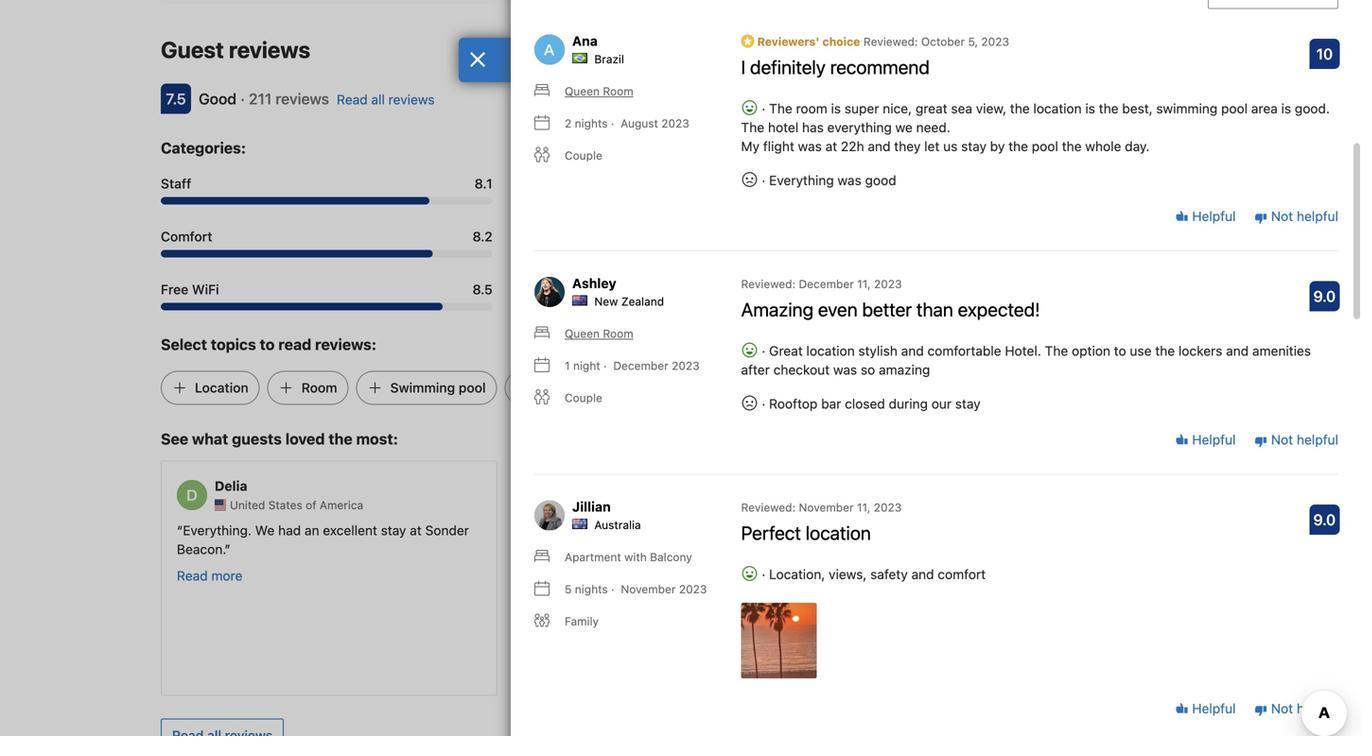 Task type: locate. For each thing, give the bounding box(es) containing it.
flight up everything
[[763, 138, 794, 154]]

comfort 8.2 meter
[[161, 250, 492, 258]]

read more
[[177, 569, 243, 584], [529, 569, 594, 584]]

0 horizontal spatial sea
[[951, 101, 972, 116]]

2 9.0 from the top
[[1313, 511, 1336, 529]]

day.
[[1125, 138, 1150, 154], [974, 599, 997, 614]]

1 horizontal spatial has
[[942, 561, 963, 577]]

america up " superior location. met all our needs and more. had a wonderful time thanks to sonder
[[671, 499, 715, 512]]

review categories element
[[161, 137, 246, 159]]

the inside great location stylish and comfortable hotel. the option to use the lockers and amenities after checkout was so amazing
[[1155, 343, 1175, 359]]

1 more from the left
[[211, 569, 243, 584]]

· right night
[[603, 359, 607, 373]]

1 horizontal spatial of
[[657, 499, 668, 512]]

read right good · 211 reviews
[[337, 92, 368, 107]]

states up had
[[268, 499, 302, 512]]

1 scored 9.0 element from the top
[[1309, 281, 1340, 311]]

beacon.
[[177, 542, 225, 558]]

11,
[[857, 277, 871, 291], [857, 501, 871, 514]]

1 horizontal spatial sea
[[1068, 523, 1090, 539]]

the up safety
[[887, 523, 910, 539]]

2 queen from the top
[[565, 327, 600, 340]]

2 scored 9.0 element from the top
[[1309, 505, 1340, 535]]

11, for location
[[857, 501, 871, 514]]

not for great location stylish and comfortable hotel. the option to use the lockers and amenities after checkout was so amazing
[[1271, 432, 1293, 448]]

best, inside this is a carousel with rotating slides. it displays featured reviews of the property. use the next and previous buttons to navigate. region
[[969, 542, 1000, 558]]

1 united from the left
[[230, 499, 265, 512]]

0 vertical spatial flight
[[763, 138, 794, 154]]

1 not helpful from the top
[[1268, 209, 1338, 224]]

the right hotel.
[[1045, 343, 1068, 359]]

1 horizontal spatial by
[[1130, 580, 1144, 596]]

0 vertical spatial couple
[[565, 149, 602, 162]]

november up perfect location at the bottom right of the page
[[799, 501, 854, 514]]

0 vertical spatial area
[[1251, 101, 1278, 116]]

everything inside this is a carousel with rotating slides. it displays featured reviews of the property. use the next and previous buttons to navigate. region
[[967, 561, 1031, 577]]

view, inside this is a carousel with rotating slides. it displays featured reviews of the property. use the next and previous buttons to navigate. region
[[1093, 523, 1124, 539]]

to inside great location stylish and comfortable hotel. the option to use the lockers and amenities after checkout was so amazing
[[1114, 343, 1126, 359]]

1 horizontal spatial room
[[913, 523, 945, 539]]

2 queen room link from the top
[[534, 325, 633, 342]]

1 not from the top
[[1271, 209, 1293, 224]]

of for united states of america image
[[306, 499, 316, 512]]

1 vertical spatial sonder
[[723, 542, 768, 558]]

0 vertical spatial not helpful
[[1268, 209, 1338, 224]]

amazing even better than expected!
[[741, 298, 1040, 320]]

read more button down a
[[529, 567, 594, 586]]

7.4
[[828, 176, 847, 192]]

0 horizontal spatial best,
[[969, 542, 1000, 558]]

2 not from the top
[[1271, 432, 1293, 448]]

read more button
[[177, 567, 243, 586], [529, 567, 594, 586]]

· down definitely
[[758, 101, 769, 116]]

we up cleanliness
[[895, 119, 913, 135]]

hotel inside this is a carousel with rotating slides. it displays featured reviews of the property. use the next and previous buttons to navigate. region
[[908, 561, 938, 577]]

hotel right views,
[[908, 561, 938, 577]]

we right comfort
[[1035, 561, 1052, 577]]

3 not helpful from the top
[[1268, 702, 1338, 717]]

room for ashley
[[603, 327, 633, 340]]

3 helpful from the top
[[1189, 702, 1236, 717]]

at inside " everything. we had an excellent stay at sonder beacon.
[[410, 523, 422, 539]]

·
[[240, 90, 245, 108], [758, 101, 769, 116], [611, 117, 614, 130], [762, 172, 766, 188], [758, 343, 769, 359], [603, 359, 607, 373], [762, 396, 766, 412], [762, 567, 766, 582], [611, 583, 614, 596]]

area inside list of reviews region
[[1251, 101, 1278, 116]]

1 horizontal spatial read more button
[[529, 567, 594, 586]]

reviewed: up recommend
[[864, 35, 918, 48]]

nights right 2
[[575, 117, 608, 130]]

1 horizontal spatial need.
[[1056, 561, 1090, 577]]

was up everything
[[798, 138, 822, 154]]

1 states from the left
[[268, 499, 302, 512]]

3 helpful from the top
[[1297, 702, 1338, 717]]

united down delia
[[230, 499, 265, 512]]

queen up night
[[565, 327, 600, 340]]

united up australia
[[582, 499, 617, 512]]

2023 down thanks
[[679, 583, 707, 596]]

super down recommend
[[845, 101, 879, 116]]

the right views,
[[881, 561, 904, 577]]

0 horizontal spatial 22h
[[841, 138, 864, 154]]

hotel up everything
[[768, 119, 799, 135]]

was inside great location stylish and comfortable hotel. the option to use the lockers and amenities after checkout was so amazing
[[833, 362, 857, 378]]

of up met
[[657, 499, 668, 512]]

1 vertical spatial scored 9.0 element
[[1309, 505, 1340, 535]]

0 vertical spatial we
[[895, 119, 913, 135]]

1 vertical spatial 22h
[[980, 580, 1004, 596]]

0 vertical spatial 9.0
[[1313, 287, 1336, 305]]

america up excellent
[[320, 499, 363, 512]]

united states of america up had
[[230, 499, 363, 512]]

2 more from the left
[[563, 569, 594, 584]]

united states of america image
[[567, 500, 578, 511]]

2 vertical spatial at
[[965, 580, 977, 596]]

22h inside this is a carousel with rotating slides. it displays featured reviews of the property. use the next and previous buttons to navigate. region
[[980, 580, 1004, 596]]

0 horizontal spatial all
[[371, 92, 385, 107]]

us inside region
[[1083, 580, 1097, 596]]

1 vertical spatial sea
[[1068, 523, 1090, 539]]

3 not helpful button from the top
[[1254, 700, 1338, 719]]

1 vertical spatial nights
[[575, 583, 608, 596]]

1 vertical spatial us
[[1083, 580, 1097, 596]]

· left 211 at left top
[[240, 90, 245, 108]]

1 vertical spatial flight
[[903, 580, 934, 596]]

view,
[[976, 101, 1006, 116], [1093, 523, 1124, 539]]

2 read more from the left
[[529, 569, 594, 584]]

great inside list of reviews region
[[916, 101, 947, 116]]

0 horizontal spatial everything
[[827, 119, 892, 135]]

9.0 for amazing even better than expected!
[[1313, 287, 1336, 305]]

1 horizontal spatial december
[[799, 277, 854, 291]]

" superior location. met all our needs and more. had a wonderful time thanks to sonder
[[529, 523, 816, 558]]

" for everything.
[[177, 523, 183, 539]]

rated good element
[[199, 90, 237, 108]]

whole up cleanliness 8.2 meter
[[1085, 138, 1121, 154]]

" inside " everything. we had an excellent stay at sonder beacon.
[[177, 523, 183, 539]]

better
[[862, 298, 912, 320]]

1 9.0 from the top
[[1313, 287, 1336, 305]]

2 helpful button from the top
[[1175, 431, 1236, 450]]

couple down 2
[[565, 149, 602, 162]]

0 horizontal spatial sonder
[[425, 523, 469, 539]]

0 vertical spatial day.
[[1125, 138, 1150, 154]]

1 horizontal spatial us
[[1083, 580, 1097, 596]]

scored 9.0 element for amazing even better than expected!
[[1309, 281, 1340, 311]]

1 horizontal spatial day.
[[1125, 138, 1150, 154]]

good
[[199, 90, 237, 108]]

1 nights from the top
[[575, 117, 608, 130]]

my inside this is a carousel with rotating slides. it displays featured reviews of the property. use the next and previous buttons to navigate. region
[[881, 580, 899, 596]]

0 vertical spatial swimming
[[1156, 101, 1218, 116]]

2 united from the left
[[582, 499, 617, 512]]

0 vertical spatial need.
[[916, 119, 950, 135]]

0 vertical spatial queen room link
[[534, 83, 633, 100]]

reviewed:
[[864, 35, 918, 48], [741, 277, 796, 291], [741, 501, 796, 514]]

and up amazing
[[901, 343, 924, 359]]

not
[[1271, 209, 1293, 224], [1271, 432, 1293, 448], [1271, 702, 1293, 717]]

room down i definitely recommend
[[796, 101, 827, 116]]

queen room down new
[[565, 327, 633, 340]]

2 not helpful from the top
[[1268, 432, 1338, 448]]

couple down night
[[565, 391, 602, 405]]

couple
[[565, 149, 602, 162], [565, 391, 602, 405]]

they right comfort
[[1034, 580, 1060, 596]]

2 of from the left
[[657, 499, 668, 512]]

2 united states of america from the left
[[582, 499, 715, 512]]

at
[[825, 138, 837, 154], [410, 523, 422, 539], [965, 580, 977, 596]]

helpful button for swimming
[[1175, 207, 1236, 226]]

united states of america up met
[[582, 499, 715, 512]]

2 horizontal spatial to
[[1114, 343, 1126, 359]]

room
[[796, 101, 827, 116], [913, 523, 945, 539]]

ana
[[572, 33, 598, 49]]

0 horizontal spatial november
[[621, 583, 676, 596]]

0 horizontal spatial more
[[211, 569, 243, 584]]

nice, inside this is a carousel with rotating slides. it displays featured reviews of the property. use the next and previous buttons to navigate. region
[[1000, 523, 1029, 539]]

1 horizontal spatial all
[[673, 523, 687, 539]]

pool
[[1221, 101, 1248, 116], [1032, 138, 1058, 154], [459, 380, 486, 396], [1068, 542, 1095, 558], [881, 599, 907, 614]]

has right safety
[[942, 561, 963, 577]]

1 horizontal spatial at
[[825, 138, 837, 154]]

i definitely recommend
[[741, 56, 930, 78]]

1 helpful button from the top
[[1175, 207, 1236, 226]]

reviewed: october 5, 2023
[[864, 35, 1009, 48]]

the room is super nice, great sea view, the location is the best, swimming pool area is good. the hotel has everything we need. my flight was at 22h and they let us stay by the pool the whole day. inside this is a carousel with rotating slides. it displays featured reviews of the property. use the next and previous buttons to navigate. region
[[881, 523, 1177, 614]]

our inside " superior location. met all our needs and more. had a wonderful time thanks to sonder
[[690, 523, 710, 539]]

2 vertical spatial not helpful button
[[1254, 700, 1338, 719]]

flight left comfort
[[903, 580, 934, 596]]

1 united states of america from the left
[[230, 499, 363, 512]]

of up an
[[306, 499, 316, 512]]

good · 211 reviews
[[199, 90, 329, 108]]

at inside list of reviews region
[[825, 138, 837, 154]]

1 horizontal spatial sonder
[[723, 542, 768, 558]]

2 couple from the top
[[565, 391, 602, 405]]

" up had
[[529, 523, 535, 539]]

1 horizontal spatial super
[[962, 523, 997, 539]]

helpful button for amenities
[[1175, 431, 1236, 450]]

· left location,
[[762, 567, 766, 582]]

scored 9.0 element
[[1309, 281, 1340, 311], [1309, 505, 1340, 535]]

0 horizontal spatial view,
[[976, 101, 1006, 116]]

to left use
[[1114, 343, 1126, 359]]

2 helpful from the top
[[1189, 432, 1236, 448]]

room
[[603, 84, 633, 98], [603, 327, 633, 340], [301, 380, 337, 396]]

of for united states of america icon
[[657, 499, 668, 512]]

2 not helpful button from the top
[[1254, 431, 1338, 450]]

0 vertical spatial best,
[[1122, 101, 1153, 116]]

22h
[[841, 138, 864, 154], [980, 580, 1004, 596]]

was
[[798, 138, 822, 154], [838, 172, 861, 188], [833, 362, 857, 378], [937, 580, 961, 596]]

queen room down brazil
[[565, 84, 633, 98]]

2 queen room from the top
[[565, 327, 633, 340]]

1 vertical spatial whole
[[934, 599, 970, 614]]

1 queen room from the top
[[565, 84, 633, 98]]

1 not helpful button from the top
[[1254, 207, 1338, 226]]

2023
[[981, 35, 1009, 48], [661, 117, 689, 130], [874, 277, 902, 291], [672, 359, 700, 373], [874, 501, 902, 514], [679, 583, 707, 596]]

0 vertical spatial my
[[741, 138, 760, 154]]

· up after
[[758, 343, 769, 359]]

america
[[320, 499, 363, 512], [671, 499, 715, 512]]

nice,
[[883, 101, 912, 116], [1000, 523, 1029, 539]]

1 " from the left
[[177, 523, 183, 539]]

good. inside list of reviews region
[[1295, 101, 1330, 116]]

helpful
[[1297, 209, 1338, 224], [1297, 432, 1338, 448], [1297, 702, 1338, 717]]

we
[[255, 523, 275, 539]]

reviewed: up perfect at bottom right
[[741, 501, 796, 514]]

let
[[924, 138, 940, 154], [1064, 580, 1079, 596]]

free wifi 8.5 meter
[[161, 303, 492, 311]]

1 horizontal spatial whole
[[1085, 138, 1121, 154]]

has up everything
[[802, 119, 824, 135]]

queen room link up 2
[[534, 83, 633, 100]]

room down brazil
[[603, 84, 633, 98]]

helpful button
[[1175, 207, 1236, 226], [1175, 431, 1236, 450], [1175, 700, 1236, 719]]

thanks
[[663, 542, 704, 558]]

read for everything. we had an excellent stay at sonder beacon.
[[177, 569, 208, 584]]

stay
[[961, 138, 987, 154], [955, 396, 981, 412], [381, 523, 406, 539], [1101, 580, 1126, 596]]

couple for ashley
[[565, 391, 602, 405]]

1 queen from the top
[[565, 84, 600, 98]]

11, up perfect location at the bottom right of the page
[[857, 501, 871, 514]]

0 horizontal spatial read more
[[177, 569, 243, 584]]

2 america from the left
[[671, 499, 715, 512]]

read more down a
[[529, 569, 594, 584]]

more down a
[[563, 569, 594, 584]]

reviewed: up amazing
[[741, 277, 796, 291]]

at right excellent
[[410, 523, 422, 539]]

see what guests loved the most:
[[161, 430, 398, 448]]

211
[[249, 90, 272, 108]]

queen up 2
[[565, 84, 600, 98]]

0 horizontal spatial united
[[230, 499, 265, 512]]

1 vertical spatial let
[[1064, 580, 1079, 596]]

checkout
[[773, 362, 830, 378]]

more down "
[[211, 569, 243, 584]]

9.0 for perfect location
[[1313, 511, 1336, 529]]

1 vertical spatial view,
[[1093, 523, 1124, 539]]

2023 right august
[[661, 117, 689, 130]]

1 horizontal spatial my
[[881, 580, 899, 596]]

november down time
[[621, 583, 676, 596]]

1 vertical spatial everything
[[967, 561, 1031, 577]]

whole down comfort
[[934, 599, 970, 614]]

1 vertical spatial helpful
[[1189, 432, 1236, 448]]

was right safety
[[937, 580, 961, 596]]

1 of from the left
[[306, 499, 316, 512]]

has inside this is a carousel with rotating slides. it displays featured reviews of the property. use the next and previous buttons to navigate. region
[[942, 561, 963, 577]]

december up even
[[799, 277, 854, 291]]

scored 9.0 element for perfect location
[[1309, 505, 1340, 535]]

0 vertical spatial super
[[845, 101, 879, 116]]

scored 10 element
[[1309, 39, 1340, 69]]

at right safety
[[965, 580, 977, 596]]

0 horizontal spatial states
[[268, 499, 302, 512]]

whole inside this is a carousel with rotating slides. it displays featured reviews of the property. use the next and previous buttons to navigate. region
[[934, 599, 970, 614]]

0 vertical spatial 22h
[[841, 138, 864, 154]]

2 helpful from the top
[[1297, 432, 1338, 448]]

is
[[831, 101, 841, 116], [1085, 101, 1095, 116], [1281, 101, 1291, 116], [948, 523, 958, 539], [933, 542, 942, 558], [1129, 542, 1138, 558]]

cleanliness 8.2 meter
[[870, 197, 1201, 205]]

whole
[[1085, 138, 1121, 154], [934, 599, 970, 614]]

0 horizontal spatial our
[[690, 523, 710, 539]]

stylish
[[858, 343, 898, 359]]

good. inside this is a carousel with rotating slides. it displays featured reviews of the property. use the next and previous buttons to navigate. region
[[1142, 542, 1177, 558]]

room inside this is a carousel with rotating slides. it displays featured reviews of the property. use the next and previous buttons to navigate. region
[[913, 523, 945, 539]]

1 vertical spatial at
[[410, 523, 422, 539]]

1 read more from the left
[[177, 569, 243, 584]]

0 horizontal spatial "
[[177, 523, 183, 539]]

2 states from the left
[[620, 499, 654, 512]]

read more button down beacon.
[[177, 567, 243, 586]]

more
[[211, 569, 243, 584], [563, 569, 594, 584]]

" up beacon.
[[177, 523, 183, 539]]

hotel inside list of reviews region
[[768, 119, 799, 135]]

to down needs
[[707, 542, 719, 558]]

2 horizontal spatial at
[[965, 580, 977, 596]]

0 vertical spatial good.
[[1295, 101, 1330, 116]]

read for superior location. met all our needs and more. had a wonderful time thanks to sonder
[[529, 569, 560, 584]]

view, inside list of reviews region
[[976, 101, 1006, 116]]

area
[[1251, 101, 1278, 116], [1098, 542, 1125, 558]]

5 nights · november 2023
[[565, 583, 707, 596]]

0 vertical spatial they
[[894, 138, 921, 154]]

they up cleanliness
[[894, 138, 921, 154]]

0 vertical spatial helpful
[[1297, 209, 1338, 224]]

helpful for the room is super nice, great sea view, the location is the best, swimming pool area is good. the hotel has everything we need. my flight was at 22h and they let us stay by the pool the whole day.
[[1297, 209, 1338, 224]]

not helpful for the room is super nice, great sea view, the location is the best, swimming pool area is good. the hotel has everything we need. my flight was at 22h and they let us stay by the pool the whole day.
[[1268, 209, 1338, 224]]

room down 'read'
[[301, 380, 337, 396]]

1 vertical spatial they
[[1034, 580, 1060, 596]]

0 horizontal spatial we
[[895, 119, 913, 135]]

our for all
[[690, 523, 710, 539]]

1 horizontal spatial great
[[1033, 523, 1065, 539]]

queen room for ana
[[565, 84, 633, 98]]

super inside this is a carousel with rotating slides. it displays featured reviews of the property. use the next and previous buttons to navigate. region
[[962, 523, 997, 539]]

reviews:
[[315, 336, 376, 354]]

united states of america for united states of america icon
[[582, 499, 715, 512]]

0 vertical spatial let
[[924, 138, 940, 154]]

1 helpful from the top
[[1189, 209, 1236, 224]]

0 horizontal spatial has
[[802, 119, 824, 135]]

1 couple from the top
[[565, 149, 602, 162]]

guest reviews
[[161, 36, 310, 63]]

location inside great location stylish and comfortable hotel. the option to use the lockers and amenities after checkout was so amazing
[[806, 343, 855, 359]]

not for the room is super nice, great sea view, the location is the best, swimming pool area is good. the hotel has everything we need. my flight was at 22h and they let us stay by the pool the whole day.
[[1271, 209, 1293, 224]]

safety
[[870, 567, 908, 582]]

united states of america for united states of america image
[[230, 499, 363, 512]]

stay inside " everything. we had an excellent stay at sonder beacon.
[[381, 523, 406, 539]]

22h inside list of reviews region
[[841, 138, 864, 154]]

comfort
[[938, 567, 986, 582]]

our inside list of reviews region
[[931, 396, 952, 412]]

2 vertical spatial not helpful
[[1268, 702, 1338, 717]]

1 vertical spatial queen room link
[[534, 325, 633, 342]]

amenities
[[1252, 343, 1311, 359]]

our right during at right bottom
[[931, 396, 952, 412]]

nights right 5
[[575, 583, 608, 596]]

sea inside list of reviews region
[[951, 101, 972, 116]]

1 vertical spatial great
[[1033, 523, 1065, 539]]

2 vertical spatial helpful
[[1189, 702, 1236, 717]]

read down beacon.
[[177, 569, 208, 584]]

0 vertical spatial queen
[[565, 84, 600, 98]]

1 read more button from the left
[[177, 567, 243, 586]]

1 horizontal spatial best,
[[1122, 101, 1153, 116]]

read more down beacon.
[[177, 569, 243, 584]]

1 vertical spatial the room is super nice, great sea view, the location is the best, swimming pool area is good. the hotel has everything we need. my flight was at 22h and they let us stay by the pool the whole day.
[[881, 523, 1177, 614]]

0 horizontal spatial good.
[[1142, 542, 1177, 558]]

1 horizontal spatial "
[[529, 523, 535, 539]]

staff 8.1 meter
[[161, 197, 492, 205]]

and inside " superior location. met all our needs and more. had a wonderful time thanks to sonder
[[755, 523, 777, 539]]

of
[[306, 499, 316, 512], [657, 499, 668, 512]]

1 vertical spatial best,
[[969, 542, 1000, 558]]

0 vertical spatial hotel
[[768, 119, 799, 135]]

couple for ana
[[565, 149, 602, 162]]

read down had
[[529, 569, 560, 584]]

" inside " superior location. met all our needs and more. had a wonderful time thanks to sonder
[[529, 523, 535, 539]]

my right views,
[[881, 580, 899, 596]]

to left 'read'
[[260, 336, 275, 354]]

1 vertical spatial super
[[962, 523, 997, 539]]

at up · everything was good
[[825, 138, 837, 154]]

they inside this is a carousel with rotating slides. it displays featured reviews of the property. use the next and previous buttons to navigate. region
[[1034, 580, 1060, 596]]

need. inside list of reviews region
[[916, 119, 950, 135]]

we
[[895, 119, 913, 135], [1035, 561, 1052, 577]]

1 horizontal spatial hotel
[[908, 561, 938, 577]]

· down wonderful
[[611, 583, 614, 596]]

1 vertical spatial 9.0
[[1313, 511, 1336, 529]]

our up thanks
[[690, 523, 710, 539]]

0 vertical spatial has
[[802, 119, 824, 135]]

we inside list of reviews region
[[895, 119, 913, 135]]

0 horizontal spatial nice,
[[883, 101, 912, 116]]

nights for ana
[[575, 117, 608, 130]]

1 helpful from the top
[[1297, 209, 1338, 224]]

so
[[861, 362, 875, 378]]

and right safety
[[911, 567, 934, 582]]

states up australia
[[620, 499, 654, 512]]

helpful
[[1189, 209, 1236, 224], [1189, 432, 1236, 448], [1189, 702, 1236, 717]]

comfort
[[161, 229, 212, 245]]

read
[[278, 336, 311, 354]]

reviewers' choice
[[754, 35, 860, 48]]

guest reviews element
[[161, 35, 1078, 65]]

room up comfort
[[913, 523, 945, 539]]

2 nights from the top
[[575, 583, 608, 596]]

1 horizontal spatial we
[[1035, 561, 1052, 577]]

11, for even
[[857, 277, 871, 291]]

8.1
[[475, 176, 492, 192]]

0 horizontal spatial area
[[1098, 542, 1125, 558]]

1 vertical spatial queen room
[[565, 327, 633, 340]]

needs
[[714, 523, 751, 539]]

my down i
[[741, 138, 760, 154]]

list of reviews region
[[523, 9, 1350, 737]]

my inside list of reviews region
[[741, 138, 760, 154]]

1 horizontal spatial our
[[931, 396, 952, 412]]

"
[[177, 523, 183, 539], [529, 523, 535, 539]]

swimming inside list of reviews region
[[1156, 101, 1218, 116]]

ashley
[[572, 276, 616, 291]]

0 horizontal spatial read more button
[[177, 567, 243, 586]]

room down new zealand
[[603, 327, 633, 340]]

america for united states of america icon
[[671, 499, 715, 512]]

0 horizontal spatial day.
[[974, 599, 997, 614]]

good.
[[1295, 101, 1330, 116], [1142, 542, 1177, 558]]

queen room link up night
[[534, 325, 633, 342]]

· left everything
[[762, 172, 766, 188]]

perfect location
[[741, 522, 871, 544]]

1 horizontal spatial states
[[620, 499, 654, 512]]

amazing
[[741, 298, 813, 320]]

2 read more button from the left
[[529, 567, 594, 586]]

1 vertical spatial helpful
[[1297, 432, 1338, 448]]

swimming
[[390, 380, 455, 396]]

not helpful button for great location stylish and comfortable hotel. the option to use the lockers and amenities after checkout was so amazing
[[1254, 431, 1338, 450]]

november
[[799, 501, 854, 514], [621, 583, 676, 596]]

super up comfort
[[962, 523, 997, 539]]

11, up the better
[[857, 277, 871, 291]]

was left 'so'
[[833, 362, 857, 378]]

the inside great location stylish and comfortable hotel. the option to use the lockers and amenities after checkout was so amazing
[[1045, 343, 1068, 359]]

1 queen room link from the top
[[534, 83, 633, 100]]

united for united states of america image
[[230, 499, 265, 512]]

queen room link for ashley
[[534, 325, 633, 342]]

lockers
[[1179, 343, 1222, 359]]

scored 7.5 element
[[161, 84, 191, 114]]

and left more.
[[755, 523, 777, 539]]

0 horizontal spatial us
[[943, 138, 958, 154]]

december right night
[[613, 359, 668, 373]]

and
[[868, 138, 891, 154], [901, 343, 924, 359], [1226, 343, 1249, 359], [755, 523, 777, 539], [911, 567, 934, 582], [1007, 580, 1030, 596]]

we inside this is a carousel with rotating slides. it displays featured reviews of the property. use the next and previous buttons to navigate. region
[[1035, 561, 1052, 577]]

1 america from the left
[[320, 499, 363, 512]]

0 horizontal spatial read
[[177, 569, 208, 584]]

2 " from the left
[[529, 523, 535, 539]]

the down definitely
[[769, 101, 792, 116]]

0 vertical spatial everything
[[827, 119, 892, 135]]

cleanliness
[[870, 176, 941, 192]]



Task type: describe. For each thing, give the bounding box(es) containing it.
queen room for ashley
[[565, 327, 633, 340]]

most:
[[356, 430, 398, 448]]

free
[[161, 282, 188, 298]]

free wifi
[[161, 282, 219, 298]]

3 helpful button from the top
[[1175, 700, 1236, 719]]

recommend
[[830, 56, 930, 78]]

our for during
[[931, 396, 952, 412]]

by inside this is a carousel with rotating slides. it displays featured reviews of the property. use the next and previous buttons to navigate. region
[[1130, 580, 1144, 596]]

super inside list of reviews region
[[845, 101, 879, 116]]

2023 right 5, on the top right of page
[[981, 35, 1009, 48]]

room for ana
[[603, 84, 633, 98]]

new zealand
[[594, 295, 664, 308]]

· left rooftop
[[762, 396, 766, 412]]

comfortable
[[927, 343, 1001, 359]]

2023 left after
[[672, 359, 700, 373]]

united for united states of america icon
[[582, 499, 617, 512]]

during
[[889, 396, 928, 412]]

queen room link for ana
[[534, 83, 633, 100]]

this is a carousel with rotating slides. it displays featured reviews of the property. use the next and previous buttons to navigate. region
[[146, 453, 1216, 704]]

had
[[278, 523, 301, 539]]

and up good
[[868, 138, 891, 154]]

great inside this is a carousel with rotating slides. it displays featured reviews of the property. use the next and previous buttons to navigate. region
[[1033, 523, 1065, 539]]

closed
[[845, 396, 885, 412]]

sonder inside " superior location. met all our needs and more. had a wonderful time thanks to sonder
[[723, 542, 768, 558]]

room inside list of reviews region
[[796, 101, 827, 116]]

0 vertical spatial all
[[371, 92, 385, 107]]

views,
[[829, 567, 867, 582]]

october
[[921, 35, 965, 48]]

reviewed: november 11, 2023
[[741, 501, 902, 514]]

by inside list of reviews region
[[990, 138, 1005, 154]]

reviewers'
[[757, 35, 820, 48]]

america for united states of america image
[[320, 499, 363, 512]]

good
[[865, 172, 896, 188]]

" for superior
[[529, 523, 535, 539]]

select topics to read reviews:
[[161, 336, 376, 354]]

bed
[[539, 380, 563, 396]]

the down i
[[741, 119, 764, 135]]

time
[[633, 542, 659, 558]]

8.5
[[472, 282, 492, 298]]

2 nights · august 2023
[[565, 117, 689, 130]]

was left good
[[838, 172, 861, 188]]

i
[[741, 56, 746, 78]]

after
[[741, 362, 770, 378]]

1 vertical spatial november
[[621, 583, 676, 596]]

queen for ana
[[565, 84, 600, 98]]

more.
[[781, 523, 816, 539]]

and right comfort
[[1007, 580, 1030, 596]]

zealand
[[621, 295, 664, 308]]

helpful for amenities
[[1189, 432, 1236, 448]]

queen for ashley
[[565, 327, 600, 340]]

use
[[1130, 343, 1152, 359]]

· rooftop bar closed during our stay
[[758, 396, 981, 412]]

superior
[[535, 523, 587, 539]]

· everything was good
[[758, 172, 896, 188]]

0 horizontal spatial to
[[260, 336, 275, 354]]

2
[[565, 117, 572, 130]]

everything inside list of reviews region
[[827, 119, 892, 135]]

delia
[[215, 478, 247, 494]]

everything.
[[183, 523, 252, 539]]

read more for everything. we had an excellent stay at sonder beacon.
[[177, 569, 243, 584]]

3 not from the top
[[1271, 702, 1293, 717]]

1 horizontal spatial read
[[337, 92, 368, 107]]

0 vertical spatial reviewed:
[[864, 35, 918, 48]]

flight inside list of reviews region
[[763, 138, 794, 154]]

categories:
[[161, 139, 246, 157]]

location inside this is a carousel with rotating slides. it displays featured reviews of the property. use the next and previous buttons to navigate. region
[[881, 542, 929, 558]]

reviewed: for location
[[741, 501, 796, 514]]

the room is super nice, great sea view, the location is the best, swimming pool area is good. the hotel has everything we need. my flight was at 22h and they let us stay by the pool the whole day. inside list of reviews region
[[741, 101, 1330, 154]]

"
[[225, 542, 231, 558]]

0 horizontal spatial december
[[613, 359, 668, 373]]

nice, inside list of reviews region
[[883, 101, 912, 116]]

helpful for swimming
[[1189, 209, 1236, 224]]

great
[[769, 343, 803, 359]]

was inside this is a carousel with rotating slides. it displays featured reviews of the property. use the next and previous buttons to navigate. region
[[937, 580, 961, 596]]

1
[[565, 359, 570, 373]]

day. inside this is a carousel with rotating slides. it displays featured reviews of the property. use the next and previous buttons to navigate. region
[[974, 599, 997, 614]]

10
[[1316, 45, 1333, 63]]

sea inside this is a carousel with rotating slides. it displays featured reviews of the property. use the next and previous buttons to navigate. region
[[1068, 523, 1090, 539]]

states for united states of america icon
[[620, 499, 654, 512]]

2 vertical spatial room
[[301, 380, 337, 396]]

helpful for great location stylish and comfortable hotel. the option to use the lockers and amenities after checkout was so amazing
[[1297, 432, 1338, 448]]

amazing
[[879, 362, 930, 378]]

5,
[[968, 35, 978, 48]]

reviewed: december 11, 2023
[[741, 277, 902, 291]]

an
[[305, 523, 319, 539]]

choice
[[822, 35, 860, 48]]

5
[[565, 583, 572, 596]]

night
[[573, 359, 600, 373]]

rooftop
[[769, 396, 818, 412]]

7.5
[[166, 90, 186, 108]]

states for united states of america image
[[268, 499, 302, 512]]

best, inside list of reviews region
[[1122, 101, 1153, 116]]

1 night · december 2023
[[565, 359, 700, 373]]

what
[[192, 430, 228, 448]]

2023 up the better
[[874, 277, 902, 291]]

topics
[[211, 336, 256, 354]]

expected!
[[958, 298, 1040, 320]]

not helpful button for the room is super nice, great sea view, the location is the best, swimming pool area is good. the hotel has everything we need. my flight was at 22h and they let us stay by the pool the whole day.
[[1254, 207, 1338, 226]]

august
[[621, 117, 658, 130]]

read more button for superior location. met all our needs and more. had a wonderful time thanks to sonder
[[529, 567, 594, 586]]

all inside " superior location. met all our needs and more. had a wonderful time thanks to sonder
[[673, 523, 687, 539]]

loved
[[285, 430, 325, 448]]

flight inside this is a carousel with rotating slides. it displays featured reviews of the property. use the next and previous buttons to navigate. region
[[903, 580, 934, 596]]

close image
[[469, 52, 486, 67]]

perfect
[[741, 522, 801, 544]]

wifi
[[192, 282, 219, 298]]

reviewed: for even
[[741, 277, 796, 291]]

swimming inside this is a carousel with rotating slides. it displays featured reviews of the property. use the next and previous buttons to navigate. region
[[1004, 542, 1065, 558]]

· location, views, safety and comfort
[[758, 567, 986, 582]]

· left august
[[611, 117, 614, 130]]

area inside this is a carousel with rotating slides. it displays featured reviews of the property. use the next and previous buttons to navigate. region
[[1098, 542, 1125, 558]]

sonder inside " everything. we had an excellent stay at sonder beacon.
[[425, 523, 469, 539]]

not helpful for great location stylish and comfortable hotel. the option to use the lockers and amenities after checkout was so amazing
[[1268, 432, 1338, 448]]

0 vertical spatial december
[[799, 277, 854, 291]]

us inside list of reviews region
[[943, 138, 958, 154]]

even
[[818, 298, 858, 320]]

nights for jillian
[[575, 583, 608, 596]]

bar
[[821, 396, 841, 412]]

read more button for everything. we had an excellent stay at sonder beacon.
[[177, 567, 243, 586]]

everything
[[769, 172, 834, 188]]

location.
[[590, 523, 642, 539]]

let inside this is a carousel with rotating slides. it displays featured reviews of the property. use the next and previous buttons to navigate. region
[[1064, 580, 1079, 596]]

guests
[[232, 430, 282, 448]]

location
[[195, 380, 248, 396]]

staff
[[161, 176, 191, 192]]

read all reviews
[[337, 92, 435, 107]]

location 9.5 meter
[[870, 250, 1201, 258]]

let inside list of reviews region
[[924, 138, 940, 154]]

met
[[646, 523, 669, 539]]

and right lockers
[[1226, 343, 1249, 359]]

brazil
[[594, 52, 624, 66]]

a
[[557, 542, 564, 558]]

read more for superior location. met all our needs and more. had a wonderful time thanks to sonder
[[529, 569, 594, 584]]

more for superior location. met all our needs and more. had a wonderful time thanks to sonder
[[563, 569, 594, 584]]

value for money 7.2 meter
[[515, 250, 847, 258]]

0 vertical spatial november
[[799, 501, 854, 514]]

day. inside list of reviews region
[[1125, 138, 1150, 154]]

they inside list of reviews region
[[894, 138, 921, 154]]

whole inside list of reviews region
[[1085, 138, 1121, 154]]

to inside " superior location. met all our needs and more. had a wonderful time thanks to sonder
[[707, 542, 719, 558]]

location,
[[769, 567, 825, 582]]

2023 up safety
[[874, 501, 902, 514]]

has inside list of reviews region
[[802, 119, 824, 135]]

" everything. we had an excellent stay at sonder beacon.
[[177, 523, 469, 558]]

wonderful
[[568, 542, 629, 558]]

need. inside this is a carousel with rotating slides. it displays featured reviews of the property. use the next and previous buttons to navigate. region
[[1056, 561, 1090, 577]]

definitely
[[750, 56, 826, 78]]

hotel.
[[1005, 343, 1041, 359]]

australia
[[594, 519, 641, 532]]

more for everything. we had an excellent stay at sonder beacon.
[[211, 569, 243, 584]]

great location stylish and comfortable hotel. the option to use the lockers and amenities after checkout was so amazing
[[741, 343, 1311, 378]]

united states of america image
[[215, 500, 226, 511]]

had
[[529, 542, 554, 558]]



Task type: vqa. For each thing, say whether or not it's contained in the screenshot.


